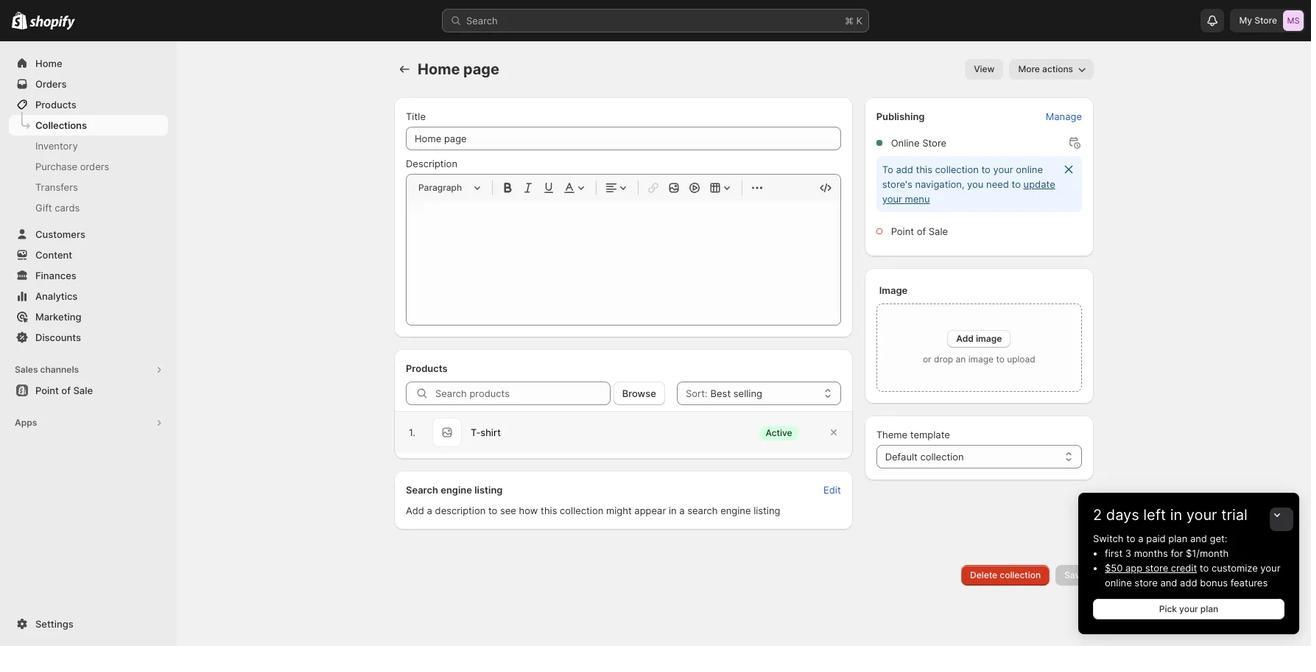 Task type: vqa. For each thing, say whether or not it's contained in the screenshot.
the top the image
yes



Task type: describe. For each thing, give the bounding box(es) containing it.
transfers
[[35, 181, 78, 193]]

update your menu
[[883, 178, 1056, 205]]

active button
[[753, 418, 821, 447]]

products inside products link
[[35, 99, 76, 111]]

1 vertical spatial image
[[969, 354, 994, 365]]

more
[[1019, 63, 1040, 74]]

and for plan
[[1191, 533, 1208, 545]]

collection down template
[[921, 451, 964, 463]]

online inside to customize your online store and add bonus features
[[1105, 577, 1132, 589]]

shopify image
[[30, 15, 75, 30]]

1 horizontal spatial products
[[406, 363, 448, 374]]

app
[[1126, 562, 1143, 574]]

search engine listing
[[406, 484, 503, 496]]

1 horizontal spatial a
[[680, 505, 685, 517]]

gift
[[35, 202, 52, 214]]

need
[[987, 178, 1009, 190]]

point of sale button
[[0, 380, 177, 401]]

theme
[[877, 429, 908, 441]]

search for search
[[466, 15, 498, 27]]

description
[[406, 158, 458, 169]]

point of sale inside button
[[35, 385, 93, 396]]

k
[[857, 15, 863, 27]]

to
[[883, 164, 894, 175]]

pick
[[1160, 603, 1177, 615]]

t-shirt link
[[471, 425, 501, 440]]

days
[[1107, 506, 1140, 524]]

to up 'you' on the right top of page
[[982, 164, 991, 175]]

home for home page
[[418, 60, 460, 78]]

view link
[[965, 59, 1004, 80]]

apps button
[[9, 413, 168, 433]]

online store
[[891, 137, 947, 149]]

2 days left in your trial button
[[1079, 493, 1300, 524]]

discounts link
[[9, 327, 168, 348]]

drop
[[934, 354, 954, 365]]

store's
[[883, 178, 913, 190]]

trial
[[1222, 506, 1248, 524]]

0 vertical spatial engine
[[441, 484, 472, 496]]

my store
[[1240, 15, 1278, 26]]

2
[[1094, 506, 1102, 524]]

orders
[[80, 161, 109, 172]]

actions
[[1043, 63, 1074, 74]]

or
[[923, 354, 932, 365]]

home for home
[[35, 57, 62, 69]]

1 horizontal spatial engine
[[721, 505, 751, 517]]

manage
[[1046, 111, 1082, 122]]

purchase
[[35, 161, 77, 172]]

add inside to customize your online store and add bonus features
[[1181, 577, 1198, 589]]

default collection
[[885, 451, 964, 463]]

gift cards link
[[9, 197, 168, 218]]

add for add image
[[957, 333, 974, 344]]

of inside point of sale link
[[61, 385, 71, 396]]

might
[[606, 505, 632, 517]]

collections link
[[9, 115, 168, 136]]

sales
[[15, 364, 38, 375]]

Search products text field
[[435, 382, 611, 405]]

collection left might
[[560, 505, 604, 517]]

cards
[[55, 202, 80, 214]]

sale inside button
[[73, 385, 93, 396]]

your inside update your menu
[[883, 193, 903, 205]]

sales channels button
[[9, 360, 168, 380]]

$50
[[1105, 562, 1123, 574]]

0 vertical spatial point of sale
[[891, 225, 948, 237]]

your inside dropdown button
[[1187, 506, 1218, 524]]

theme template
[[877, 429, 950, 441]]

sales channels
[[15, 364, 79, 375]]

default
[[885, 451, 918, 463]]

transfers link
[[9, 177, 168, 197]]

1 horizontal spatial point
[[891, 225, 914, 237]]

t-shirt
[[471, 427, 501, 438]]

content
[[35, 249, 72, 261]]

gift cards
[[35, 202, 80, 214]]

apps
[[15, 417, 37, 428]]

how
[[519, 505, 538, 517]]

an
[[956, 354, 966, 365]]

search for search engine listing
[[406, 484, 438, 496]]

analytics
[[35, 290, 78, 302]]

0 horizontal spatial a
[[427, 505, 432, 517]]

content link
[[9, 245, 168, 265]]

customize
[[1212, 562, 1258, 574]]

analytics link
[[9, 286, 168, 307]]

first
[[1105, 547, 1123, 559]]

to left upload
[[997, 354, 1005, 365]]

shopify image
[[12, 12, 27, 29]]

you
[[968, 178, 984, 190]]

marketing link
[[9, 307, 168, 327]]

purchase orders link
[[9, 156, 168, 177]]

add image
[[957, 333, 1002, 344]]

home link
[[9, 53, 168, 74]]

online
[[891, 137, 920, 149]]

shirt
[[481, 427, 501, 438]]

more actions button
[[1010, 59, 1094, 80]]

store for online store
[[923, 137, 947, 149]]

template
[[911, 429, 950, 441]]

your inside to customize your online store and add bonus features
[[1261, 562, 1281, 574]]

0 horizontal spatial this
[[541, 505, 557, 517]]

products link
[[9, 94, 168, 115]]

manage button
[[1037, 106, 1091, 127]]

orders link
[[9, 74, 168, 94]]

home page
[[418, 60, 500, 78]]

Title text field
[[406, 127, 841, 150]]

to left see
[[488, 505, 498, 517]]

update your menu link
[[883, 178, 1056, 205]]

pick your plan
[[1160, 603, 1219, 615]]

⌘ k
[[845, 15, 863, 27]]

description
[[435, 505, 486, 517]]

paragraph
[[419, 182, 462, 193]]

publishing
[[877, 111, 925, 122]]

appear
[[635, 505, 666, 517]]

settings link
[[9, 614, 168, 634]]



Task type: locate. For each thing, give the bounding box(es) containing it.
1 horizontal spatial online
[[1105, 577, 1132, 589]]

plan up for
[[1169, 533, 1188, 545]]

1 vertical spatial products
[[406, 363, 448, 374]]

point down menu
[[891, 225, 914, 237]]

in right left
[[1171, 506, 1183, 524]]

0 vertical spatial store
[[1146, 562, 1169, 574]]

0 vertical spatial products
[[35, 99, 76, 111]]

sort:
[[686, 388, 708, 399]]

image
[[976, 333, 1002, 344], [969, 354, 994, 365]]

get:
[[1210, 533, 1228, 545]]

bonus
[[1200, 577, 1228, 589]]

0 vertical spatial plan
[[1169, 533, 1188, 545]]

active
[[766, 427, 793, 438]]

image right an
[[969, 354, 994, 365]]

to right need
[[1012, 178, 1021, 190]]

1 vertical spatial plan
[[1201, 603, 1219, 615]]

add inside to add this collection to your online store's navigation, you need to
[[896, 164, 914, 175]]

0 vertical spatial image
[[976, 333, 1002, 344]]

status containing to add this collection to your online store's navigation, you need to
[[877, 156, 1082, 212]]

menu
[[905, 193, 930, 205]]

1 vertical spatial store
[[1135, 577, 1158, 589]]

add
[[896, 164, 914, 175], [1181, 577, 1198, 589]]

collection right delete
[[1000, 570, 1041, 581]]

store for my store
[[1255, 15, 1278, 26]]

a left description
[[427, 505, 432, 517]]

switch to a paid plan and get:
[[1094, 533, 1228, 545]]

0 horizontal spatial point of sale
[[35, 385, 93, 396]]

store down months
[[1146, 562, 1169, 574]]

left
[[1144, 506, 1167, 524]]

online down $50 at the right
[[1105, 577, 1132, 589]]

1 vertical spatial store
[[923, 137, 947, 149]]

image
[[880, 284, 908, 296]]

point down sales channels
[[35, 385, 59, 396]]

collection
[[936, 164, 979, 175], [921, 451, 964, 463], [560, 505, 604, 517], [1000, 570, 1041, 581]]

1 horizontal spatial and
[[1191, 533, 1208, 545]]

discounts
[[35, 332, 81, 343]]

paid
[[1147, 533, 1166, 545]]

1 vertical spatial this
[[541, 505, 557, 517]]

update
[[1024, 178, 1056, 190]]

add up an
[[957, 333, 974, 344]]

0 horizontal spatial store
[[923, 137, 947, 149]]

a
[[427, 505, 432, 517], [680, 505, 685, 517], [1139, 533, 1144, 545]]

0 horizontal spatial sale
[[73, 385, 93, 396]]

home
[[35, 57, 62, 69], [418, 60, 460, 78]]

add for add a description to see how this collection might appear in a search engine listing
[[406, 505, 424, 517]]

1 vertical spatial listing
[[754, 505, 781, 517]]

best
[[711, 388, 731, 399]]

0 horizontal spatial add
[[406, 505, 424, 517]]

and inside to customize your online store and add bonus features
[[1161, 577, 1178, 589]]

my
[[1240, 15, 1253, 26]]

orders
[[35, 78, 67, 90]]

add a description to see how this collection might appear in a search engine listing
[[406, 505, 781, 517]]

home up orders
[[35, 57, 62, 69]]

status
[[877, 156, 1082, 212]]

plan
[[1169, 533, 1188, 545], [1201, 603, 1219, 615]]

your down store's
[[883, 193, 903, 205]]

1 horizontal spatial plan
[[1201, 603, 1219, 615]]

navigation,
[[915, 178, 965, 190]]

1 horizontal spatial point of sale
[[891, 225, 948, 237]]

0 horizontal spatial products
[[35, 99, 76, 111]]

this inside to add this collection to your online store's navigation, you need to
[[916, 164, 933, 175]]

point of sale link
[[9, 380, 168, 401]]

$50 app store credit link
[[1105, 562, 1198, 574]]

settings
[[35, 618, 73, 630]]

channels
[[40, 364, 79, 375]]

add down search engine listing
[[406, 505, 424, 517]]

sort: best selling
[[686, 388, 763, 399]]

store inside to customize your online store and add bonus features
[[1135, 577, 1158, 589]]

1 vertical spatial point
[[35, 385, 59, 396]]

2 days left in your trial element
[[1079, 531, 1300, 634]]

view
[[974, 63, 995, 74]]

0 vertical spatial of
[[917, 225, 926, 237]]

0 horizontal spatial of
[[61, 385, 71, 396]]

0 horizontal spatial listing
[[475, 484, 503, 496]]

add down credit
[[1181, 577, 1198, 589]]

1 horizontal spatial listing
[[754, 505, 781, 517]]

and down credit
[[1161, 577, 1178, 589]]

1 horizontal spatial of
[[917, 225, 926, 237]]

your right 'pick' on the right bottom of page
[[1180, 603, 1199, 615]]

of
[[917, 225, 926, 237], [61, 385, 71, 396]]

to add this collection to your online store's navigation, you need to
[[883, 164, 1043, 190]]

delete collection
[[970, 570, 1041, 581]]

0 vertical spatial listing
[[475, 484, 503, 496]]

pick your plan link
[[1094, 599, 1285, 620]]

home left 'page'
[[418, 60, 460, 78]]

to up 3
[[1127, 533, 1136, 545]]

first 3 months for $1/month
[[1105, 547, 1229, 559]]

upload
[[1007, 354, 1036, 365]]

in right appear
[[669, 505, 677, 517]]

to
[[982, 164, 991, 175], [1012, 178, 1021, 190], [997, 354, 1005, 365], [488, 505, 498, 517], [1127, 533, 1136, 545], [1200, 562, 1209, 574]]

1 vertical spatial search
[[406, 484, 438, 496]]

save button
[[1056, 565, 1094, 586]]

store right online
[[923, 137, 947, 149]]

inventory link
[[9, 136, 168, 156]]

0 horizontal spatial online
[[1016, 164, 1043, 175]]

0 vertical spatial store
[[1255, 15, 1278, 26]]

0 horizontal spatial and
[[1161, 577, 1178, 589]]

add up store's
[[896, 164, 914, 175]]

1 horizontal spatial home
[[418, 60, 460, 78]]

this right the how
[[541, 505, 557, 517]]

point of sale down channels
[[35, 385, 93, 396]]

online inside to add this collection to your online store's navigation, you need to
[[1016, 164, 1043, 175]]

search up description
[[406, 484, 438, 496]]

of down menu
[[917, 225, 926, 237]]

months
[[1135, 547, 1168, 559]]

0 vertical spatial point
[[891, 225, 914, 237]]

1 vertical spatial engine
[[721, 505, 751, 517]]

listing right the search on the bottom right of the page
[[754, 505, 781, 517]]

store
[[1255, 15, 1278, 26], [923, 137, 947, 149]]

1 horizontal spatial in
[[1171, 506, 1183, 524]]

a left the search on the bottom right of the page
[[680, 505, 685, 517]]

marketing
[[35, 311, 81, 323]]

browse button
[[614, 382, 665, 405]]

1 horizontal spatial sale
[[929, 225, 948, 237]]

collections
[[35, 119, 87, 131]]

finances link
[[9, 265, 168, 286]]

browse
[[622, 388, 656, 399]]

image up or drop an image to upload
[[976, 333, 1002, 344]]

your up get:
[[1187, 506, 1218, 524]]

your up need
[[994, 164, 1014, 175]]

0 vertical spatial add
[[896, 164, 914, 175]]

search up 'page'
[[466, 15, 498, 27]]

engine up description
[[441, 484, 472, 496]]

collection inside button
[[1000, 570, 1041, 581]]

0 horizontal spatial engine
[[441, 484, 472, 496]]

your up the features
[[1261, 562, 1281, 574]]

⌘
[[845, 15, 854, 27]]

online up update
[[1016, 164, 1043, 175]]

plan down bonus
[[1201, 603, 1219, 615]]

to down $1/month
[[1200, 562, 1209, 574]]

and
[[1191, 533, 1208, 545], [1161, 577, 1178, 589]]

1 horizontal spatial add
[[1181, 577, 1198, 589]]

0 horizontal spatial add
[[896, 164, 914, 175]]

to inside to customize your online store and add bonus features
[[1200, 562, 1209, 574]]

1 horizontal spatial store
[[1255, 15, 1278, 26]]

0 vertical spatial add
[[957, 333, 974, 344]]

t-
[[471, 427, 481, 438]]

store
[[1146, 562, 1169, 574], [1135, 577, 1158, 589]]

0 horizontal spatial search
[[406, 484, 438, 496]]

in inside dropdown button
[[1171, 506, 1183, 524]]

1 vertical spatial of
[[61, 385, 71, 396]]

0 vertical spatial and
[[1191, 533, 1208, 545]]

sale down menu
[[929, 225, 948, 237]]

features
[[1231, 577, 1268, 589]]

store down $50 app store credit link
[[1135, 577, 1158, 589]]

collection inside to add this collection to your online store's navigation, you need to
[[936, 164, 979, 175]]

0 vertical spatial online
[[1016, 164, 1043, 175]]

listing
[[475, 484, 503, 496], [754, 505, 781, 517]]

1 vertical spatial sale
[[73, 385, 93, 396]]

edit
[[824, 484, 841, 496]]

or drop an image to upload
[[923, 354, 1036, 365]]

point of sale
[[891, 225, 948, 237], [35, 385, 93, 396]]

search
[[688, 505, 718, 517]]

1 horizontal spatial search
[[466, 15, 498, 27]]

of down channels
[[61, 385, 71, 396]]

0 vertical spatial sale
[[929, 225, 948, 237]]

0 vertical spatial this
[[916, 164, 933, 175]]

my store image
[[1284, 10, 1304, 31]]

1 vertical spatial point of sale
[[35, 385, 93, 396]]

1 vertical spatial add
[[406, 505, 424, 517]]

and up $1/month
[[1191, 533, 1208, 545]]

your inside to add this collection to your online store's navigation, you need to
[[994, 164, 1014, 175]]

$50 app store credit
[[1105, 562, 1198, 574]]

more actions
[[1019, 63, 1074, 74]]

see
[[500, 505, 517, 517]]

page
[[463, 60, 500, 78]]

customers
[[35, 228, 85, 240]]

1 vertical spatial add
[[1181, 577, 1198, 589]]

0 horizontal spatial in
[[669, 505, 677, 517]]

1 horizontal spatial this
[[916, 164, 933, 175]]

in
[[669, 505, 677, 517], [1171, 506, 1183, 524]]

this
[[916, 164, 933, 175], [541, 505, 557, 517]]

a left paid
[[1139, 533, 1144, 545]]

point of sale down menu
[[891, 225, 948, 237]]

edit button
[[815, 480, 850, 500]]

0 vertical spatial search
[[466, 15, 498, 27]]

inventory
[[35, 140, 78, 152]]

collection up navigation,
[[936, 164, 979, 175]]

this up navigation,
[[916, 164, 933, 175]]

point inside button
[[35, 385, 59, 396]]

1 horizontal spatial add
[[957, 333, 974, 344]]

online
[[1016, 164, 1043, 175], [1105, 577, 1132, 589]]

1 vertical spatial online
[[1105, 577, 1132, 589]]

and for store
[[1161, 577, 1178, 589]]

0 horizontal spatial point
[[35, 385, 59, 396]]

store right my
[[1255, 15, 1278, 26]]

engine right the search on the bottom right of the page
[[721, 505, 751, 517]]

sale
[[929, 225, 948, 237], [73, 385, 93, 396]]

2 horizontal spatial a
[[1139, 533, 1144, 545]]

sale down sales channels button at left
[[73, 385, 93, 396]]

1 vertical spatial and
[[1161, 577, 1178, 589]]

0 horizontal spatial plan
[[1169, 533, 1188, 545]]

credit
[[1171, 562, 1198, 574]]

listing up see
[[475, 484, 503, 496]]

0 horizontal spatial home
[[35, 57, 62, 69]]

selling
[[734, 388, 763, 399]]

search
[[466, 15, 498, 27], [406, 484, 438, 496]]



